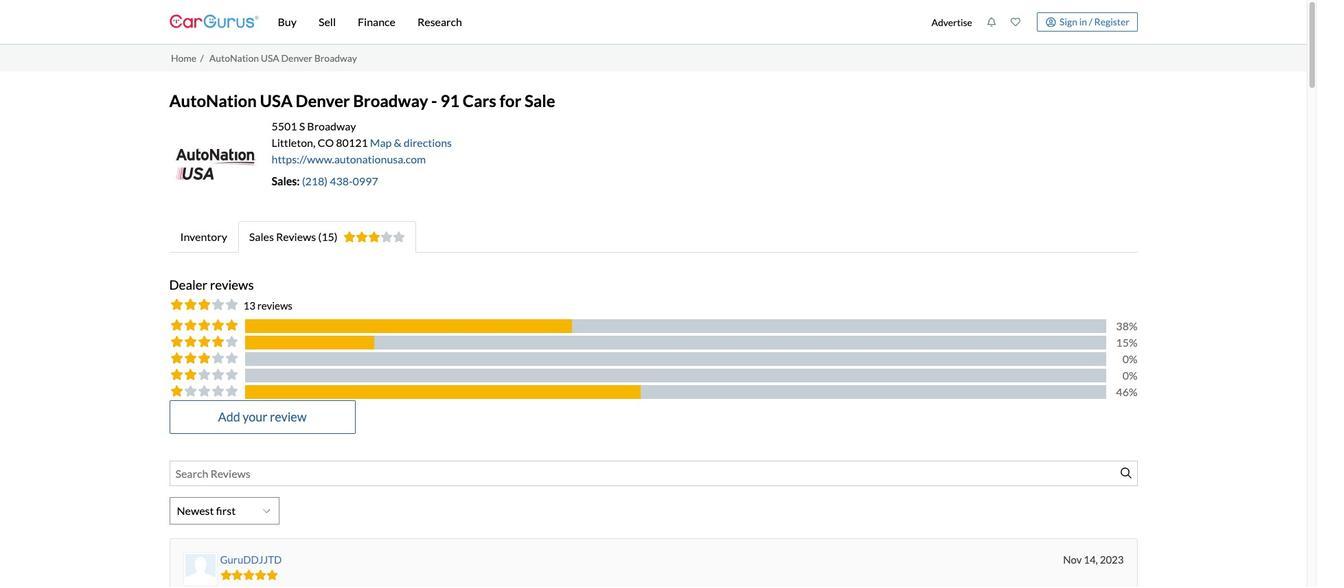 Task type: locate. For each thing, give the bounding box(es) containing it.
denver
[[281, 52, 313, 64], [296, 91, 350, 111]]

reviews
[[210, 277, 254, 293], [257, 300, 293, 312]]

14,
[[1084, 554, 1098, 566]]

denver down buy popup button
[[281, 52, 313, 64]]

1 vertical spatial autonation
[[169, 91, 257, 111]]

usa down buy popup button
[[261, 52, 279, 64]]

guruddjjtd image
[[185, 554, 215, 585]]

map
[[370, 136, 392, 149]]

usa up 5501
[[260, 91, 293, 111]]

https://www.autonationusa.com link
[[272, 152, 426, 165]]

dealer
[[169, 277, 208, 293]]

guruddjjtd
[[220, 554, 282, 566]]

add
[[218, 409, 240, 424]]

0 horizontal spatial /
[[200, 52, 204, 64]]

home link
[[171, 52, 197, 64]]

cargurus logo homepage link link
[[169, 2, 259, 42]]

home / autonation usa denver broadway
[[171, 52, 357, 64]]

open notifications image
[[987, 17, 997, 27]]

2 0% from the top
[[1123, 369, 1138, 382]]

in
[[1080, 16, 1087, 27]]

(15)
[[318, 230, 338, 243]]

autonation down the cargurus logo homepage link link
[[209, 52, 259, 64]]

sign in / register menu item
[[1028, 12, 1138, 32]]

directions
[[404, 136, 452, 149]]

0% up 46%
[[1123, 369, 1138, 382]]

reviews
[[276, 230, 316, 243]]

tab list
[[169, 221, 1138, 253]]

0% down 15%
[[1123, 352, 1138, 365]]

broadway up co
[[307, 119, 356, 132]]

usa
[[261, 52, 279, 64], [260, 91, 293, 111]]

38%
[[1116, 319, 1138, 332]]

0 vertical spatial /
[[1089, 16, 1093, 27]]

your
[[243, 409, 268, 424]]

broadway down 'sell' popup button
[[314, 52, 357, 64]]

sell button
[[308, 0, 347, 44]]

reviews up 13
[[210, 277, 254, 293]]

star image
[[355, 231, 368, 242], [380, 231, 393, 242], [393, 231, 405, 242], [220, 570, 232, 581], [232, 570, 243, 581], [243, 570, 255, 581]]

co
[[318, 136, 334, 149]]

broadway
[[314, 52, 357, 64], [353, 91, 428, 111], [307, 119, 356, 132]]

1 horizontal spatial /
[[1089, 16, 1093, 27]]

reviews right 13
[[257, 300, 293, 312]]

/ inside menu item
[[1089, 16, 1093, 27]]

broadway up &
[[353, 91, 428, 111]]

star image
[[343, 231, 355, 242], [368, 231, 380, 242], [255, 570, 267, 581], [267, 570, 278, 581]]

menu
[[924, 3, 1138, 41]]

sign
[[1060, 16, 1078, 27]]

1 0% from the top
[[1123, 352, 1138, 365]]

1 vertical spatial /
[[200, 52, 204, 64]]

/ right home
[[200, 52, 204, 64]]

denver up s
[[296, 91, 350, 111]]

0 vertical spatial reviews
[[210, 277, 254, 293]]

sales reviews (15)
[[249, 230, 338, 243]]

autonation
[[209, 52, 259, 64], [169, 91, 257, 111]]

/ right in
[[1089, 16, 1093, 27]]

0 horizontal spatial reviews
[[210, 277, 254, 293]]

15%
[[1116, 336, 1138, 349]]

add your review link
[[169, 400, 356, 434]]

5501
[[272, 119, 297, 132]]

menu bar containing buy
[[259, 0, 924, 44]]

13 reviews
[[244, 300, 293, 312]]

littleton,
[[272, 136, 316, 149]]

0 vertical spatial 0%
[[1123, 352, 1138, 365]]

menu bar
[[259, 0, 924, 44]]

46%
[[1116, 385, 1138, 398]]

438-
[[330, 174, 353, 187]]

/
[[1089, 16, 1093, 27], [200, 52, 204, 64]]

1 vertical spatial 0%
[[1123, 369, 1138, 382]]

reviews for dealer reviews
[[210, 277, 254, 293]]

1 horizontal spatial reviews
[[257, 300, 293, 312]]

1 vertical spatial denver
[[296, 91, 350, 111]]

finance button
[[347, 0, 407, 44]]

0%
[[1123, 352, 1138, 365], [1123, 369, 1138, 382]]

autonation down home
[[169, 91, 257, 111]]

2 vertical spatial broadway
[[307, 119, 356, 132]]

nov 14, 2023
[[1063, 554, 1124, 566]]

1 vertical spatial reviews
[[257, 300, 293, 312]]

sell
[[319, 15, 336, 28]]

advertise link
[[924, 3, 980, 41]]

nov
[[1063, 554, 1082, 566]]

80121
[[336, 136, 368, 149]]

sign in / register link
[[1037, 12, 1138, 32]]

research button
[[407, 0, 473, 44]]

sales: (218) 438-0997
[[272, 174, 378, 187]]

buy button
[[267, 0, 308, 44]]

https://www.autonationusa.com
[[272, 152, 426, 165]]



Task type: vqa. For each thing, say whether or not it's contained in the screenshot.
the 'all'
no



Task type: describe. For each thing, give the bounding box(es) containing it.
1 vertical spatial broadway
[[353, 91, 428, 111]]

guruddjjtd link
[[220, 554, 282, 566]]

buy
[[278, 15, 297, 28]]

chevron down image
[[263, 507, 270, 515]]

inventory
[[180, 230, 227, 243]]

0997
[[353, 174, 378, 187]]

sales:
[[272, 174, 300, 187]]

autonation usa denver broadway logo image
[[169, 118, 261, 210]]

0 vertical spatial broadway
[[314, 52, 357, 64]]

research
[[418, 15, 462, 28]]

91
[[441, 91, 460, 111]]

&
[[394, 136, 402, 149]]

-
[[431, 91, 437, 111]]

advertise
[[932, 16, 973, 28]]

finance
[[358, 15, 396, 28]]

2023
[[1100, 554, 1124, 566]]

inventory tab
[[169, 221, 238, 253]]

register
[[1095, 16, 1130, 27]]

1 vertical spatial usa
[[260, 91, 293, 111]]

sale
[[525, 91, 555, 111]]

for
[[500, 91, 522, 111]]

cargurus logo homepage link image
[[169, 2, 259, 42]]

13
[[244, 300, 255, 312]]

add your review
[[218, 409, 307, 424]]

s
[[299, 119, 305, 132]]

review
[[270, 409, 307, 424]]

sign in / register
[[1060, 16, 1130, 27]]

dealer reviews
[[169, 277, 254, 293]]

Search Reviews field
[[169, 461, 1138, 486]]

search image
[[1121, 468, 1132, 479]]

cars
[[463, 91, 496, 111]]

(218)
[[302, 174, 328, 187]]

menu containing sign in / register
[[924, 3, 1138, 41]]

home
[[171, 52, 197, 64]]

(218) 438-0997 link
[[302, 174, 385, 187]]

5501 s broadway littleton, co 80121 map & directions https://www.autonationusa.com
[[272, 119, 452, 165]]

broadway inside 5501 s broadway littleton, co 80121 map & directions https://www.autonationusa.com
[[307, 119, 356, 132]]

user icon image
[[1046, 17, 1056, 27]]

saved cars image
[[1011, 17, 1021, 27]]

0 vertical spatial usa
[[261, 52, 279, 64]]

0 vertical spatial denver
[[281, 52, 313, 64]]

autonation usa denver broadway - 91 cars for sale
[[169, 91, 555, 111]]

sales
[[249, 230, 274, 243]]

reviews for 13 reviews
[[257, 300, 293, 312]]

map & directions link
[[370, 136, 452, 149]]

tab list containing inventory
[[169, 221, 1138, 253]]

0 vertical spatial autonation
[[209, 52, 259, 64]]



